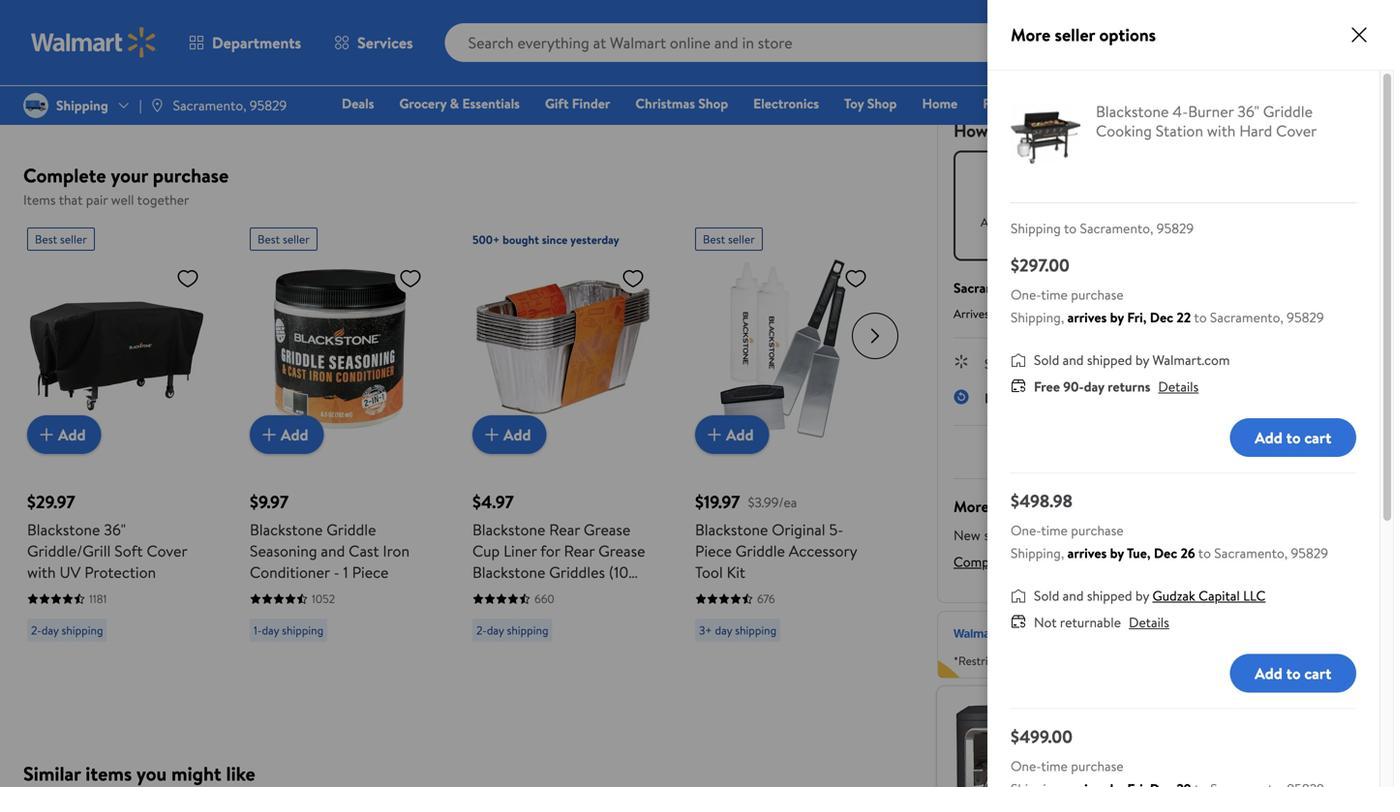 Task type: describe. For each thing, give the bounding box(es) containing it.
time for arrives by tue, dec 26
[[1041, 521, 1068, 540]]

piece inside $9.97 blackstone griddle seasoning and cast iron conditioner - 1 piece
[[352, 562, 389, 583]]

home link
[[913, 93, 966, 114]]

walmart plus image
[[954, 621, 1012, 644]]

$19.97
[[695, 490, 740, 514]]

shipping inside banner
[[1133, 621, 1184, 640]]

delivery button
[[1226, 151, 1354, 261]]

christmas
[[635, 94, 695, 113]]

more*
[[1212, 621, 1248, 640]]

dec inside shipping arrives dec 22 free
[[1019, 214, 1040, 230]]

shipping, for one-time purchase shipping, arrives by fri, dec 22 to sacramento, 95829
[[1011, 308, 1064, 327]]

blackstone inside $19.97 $3.99/ea blackstone original 5- piece griddle accessory tool kit
[[695, 519, 768, 540]]

0 horizontal spatial returns
[[1058, 389, 1101, 408]]

34
[[1354, 21, 1367, 37]]

add to favorites list, blackstone original 5-piece griddle accessory tool kit image
[[844, 266, 868, 290]]

seller inside dialog
[[1055, 23, 1095, 47]]

for
[[540, 540, 560, 562]]

solo stove yukon pi fire | pizza oven accessory for yukon fire pit, incl. carry case & cordierite pizza stone, wood burning assembly, stainless steel, (h x dia): 19.1 x 26.5 in image
[[953, 702, 1158, 787]]

26
[[1181, 544, 1195, 563]]

item:
[[1098, 119, 1138, 143]]

more for more seller options
[[1011, 23, 1051, 47]]

blackstone original 5-piece griddle accessory tool kit image
[[695, 259, 875, 439]]

dec inside one-time purchase shipping, arrives by fri, dec 22 to sacramento, 95829
[[1150, 308, 1173, 327]]

one debit link
[[1205, 93, 1288, 114]]

with inside the $29.97 blackstone 36" griddle/grill soft cover with uv protection
[[27, 562, 56, 583]]

items
[[23, 190, 56, 209]]

add to registry button
[[1199, 443, 1318, 462]]

0 horizontal spatial 90-
[[1014, 389, 1035, 408]]

product group containing $19.97
[[695, 220, 875, 707]]

shipping for to
[[1011, 219, 1061, 238]]

shop for toy shop
[[867, 94, 897, 113]]

gift finder link
[[536, 93, 619, 114]]

pickup
[[1135, 196, 1174, 215]]

arrives inside sacramento, 95829 change arrives by fri, dec 22
[[954, 305, 989, 322]]

90- inside more seller options dialog
[[1063, 377, 1084, 396]]

nearby
[[1154, 214, 1189, 230]]

since
[[542, 231, 568, 248]]

day for $19.97
[[715, 622, 732, 639]]

burner
[[1188, 101, 1234, 122]]

registry
[[1139, 94, 1189, 113]]

details button for tue,
[[1129, 613, 1169, 632]]

pair
[[86, 190, 108, 209]]

sacramento, inside sacramento, 95829 change arrives by fri, dec 22
[[954, 278, 1028, 297]]

apply
[[1021, 652, 1048, 669]]

1 horizontal spatial -
[[1182, 56, 1187, 75]]

by down the change
[[1086, 354, 1100, 373]]

one
[[1214, 94, 1243, 113]]

complete your purchase items that pair well together
[[23, 162, 229, 209]]

tool
[[695, 562, 723, 583]]

cooking
[[1096, 120, 1152, 141]]

shipping for $9.97
[[282, 622, 324, 639]]

debit
[[1246, 94, 1279, 113]]

get expert help what's covered
[[1020, 29, 1210, 47]]

deals link
[[333, 93, 383, 114]]

from
[[1033, 526, 1061, 545]]

to inside one-time purchase shipping, arrives by fri, dec 22 to sacramento, 95829
[[1194, 308, 1207, 327]]

free inside more seller options dialog
[[1034, 377, 1060, 396]]

options for more seller options (3) new starting from $498.98 compare all sellers
[[1032, 496, 1083, 517]]

2-day shipping for $29.97
[[31, 622, 103, 639]]

returnable
[[1060, 613, 1121, 632]]

close panel image
[[1348, 23, 1371, 46]]

llc
[[1243, 586, 1266, 605]]

seller inside "more seller options (3) new starting from $498.98 compare all sellers"
[[993, 496, 1029, 517]]

blackstone 4-burner 36" griddle cooking station with hard cover
[[1096, 101, 1317, 141]]

36" inside the $29.97 blackstone 36" griddle/grill soft cover with uv protection
[[104, 519, 126, 540]]

toy
[[844, 94, 864, 113]]

add to cart button for sold and shipped by gudzak capital llc
[[1230, 654, 1356, 693]]

$29.97 blackstone 36" griddle/grill soft cover with uv protection
[[27, 490, 187, 583]]

to inside one-time purchase shipping, arrives by tue, dec 26 to sacramento, 95829
[[1198, 544, 1211, 563]]

toy shop
[[844, 94, 897, 113]]

$9.97
[[250, 490, 289, 514]]

blackstone inside the $29.97 blackstone 36" griddle/grill soft cover with uv protection
[[27, 519, 100, 540]]

details button for fri,
[[1158, 377, 1199, 396]]

griddle inside blackstone 4-burner 36" griddle cooking station with hard cover
[[1263, 101, 1313, 122]]

and inside $9.97 blackstone griddle seasoning and cast iron conditioner - 1 piece
[[321, 540, 345, 562]]

grease right for
[[598, 540, 645, 562]]

seasoning
[[250, 540, 317, 562]]

95829 inside sacramento, 95829 change arrives by fri, dec 22
[[1031, 278, 1068, 297]]

product group containing $29.97
[[27, 220, 207, 707]]

fashion link
[[974, 93, 1037, 114]]

shipped down sacramento, 95829 change arrives by fri, dec 22
[[1038, 354, 1083, 373]]

add to cart image for $29.97
[[35, 423, 58, 446]]

Combo Grill Assembly - $96.00 checkbox
[[1020, 57, 1037, 74]]

3 time from the top
[[1041, 757, 1068, 776]]

liner
[[504, 540, 537, 562]]

add to cart for sold and shipped by walmart.com
[[1255, 427, 1332, 448]]

compare
[[954, 552, 1008, 571]]

36" inside blackstone 4-burner 36" griddle cooking station with hard cover
[[1238, 101, 1260, 122]]

one- for one-time purchase shipping, arrives by tue, dec 26 to sacramento, 95829
[[1011, 521, 1041, 540]]

Walmart Site-Wide search field
[[445, 23, 1065, 62]]

95829 inside one-time purchase shipping, arrives by fri, dec 22 to sacramento, 95829
[[1287, 308, 1324, 327]]

add to favorites list, blackstone griddle seasoning and cast iron conditioner - 1 piece image
[[399, 266, 422, 290]]

walmart.com inside more seller options dialog
[[1153, 350, 1230, 369]]

shipped for arrives by tue, dec 26
[[1087, 586, 1132, 605]]

1
[[343, 562, 348, 583]]

gudzak capital llc link
[[1153, 586, 1266, 605]]

with inside blackstone 4-burner 36" griddle cooking station with hard cover
[[1207, 120, 1236, 141]]

protection
[[84, 562, 156, 583]]

new
[[954, 526, 980, 545]]

grocery
[[399, 94, 447, 113]]

sold and shipped by gudzak capital llc
[[1034, 586, 1266, 605]]

walmart+
[[1304, 94, 1362, 113]]

3 add to cart image from the left
[[703, 423, 726, 446]]

add to cart image for $4.97
[[480, 423, 503, 446]]

gift for gift finder
[[545, 94, 569, 113]]

one- for one-time purchase
[[1011, 757, 1041, 776]]

griddle/grill
[[27, 540, 111, 562]]

original
[[772, 519, 825, 540]]

more for more seller options (3) new starting from $498.98 compare all sellers
[[954, 496, 989, 517]]

blackstone inside $9.97 blackstone griddle seasoning and cast iron conditioner - 1 piece
[[250, 519, 323, 540]]

22 inside shipping arrives dec 22 free
[[1043, 214, 1055, 230]]

$498.98
[[1065, 526, 1112, 545]]

get free delivery, shipping and more*
[[1027, 621, 1248, 640]]

best for $9.97
[[258, 231, 280, 247]]

shipping for $4.97
[[507, 622, 549, 639]]

rear up griddles
[[549, 519, 580, 540]]

capital
[[1199, 586, 1240, 605]]

not
[[1034, 613, 1057, 632]]

check
[[1120, 214, 1152, 230]]

by left the gudzak
[[1136, 586, 1149, 605]]

purchase for one-time purchase shipping, arrives by fri, dec 22 to sacramento, 95829
[[1071, 285, 1124, 304]]

shipping for $29.97
[[62, 622, 103, 639]]

day inside more seller options dialog
[[1084, 377, 1104, 396]]

next slide for complete your purchase list image
[[852, 313, 898, 359]]

soft
[[114, 540, 143, 562]]

sacramento, inside one-time purchase shipping, arrives by tue, dec 26 to sacramento, 95829
[[1214, 544, 1288, 563]]

sold and shipped by walmart.com down the change
[[985, 354, 1181, 373]]

add to favorites list, blackstone 36" griddle/grill soft cover with uv protection image
[[176, 266, 199, 290]]

one debit
[[1214, 94, 1279, 113]]

deals
[[342, 94, 374, 113]]

$96.00
[[1190, 56, 1231, 75]]

by inside one-time purchase shipping, arrives by tue, dec 26 to sacramento, 95829
[[1110, 544, 1124, 563]]

95829 inside one-time purchase shipping, arrives by tue, dec 26 to sacramento, 95829
[[1291, 544, 1328, 563]]

not returnable details
[[1034, 613, 1169, 632]]

grocery & essentials link
[[391, 93, 529, 114]]

sacramento, inside one-time purchase shipping, arrives by fri, dec 22 to sacramento, 95829
[[1210, 308, 1284, 327]]

station
[[1156, 120, 1203, 141]]

1-day shipping
[[254, 622, 324, 639]]

gift cards link
[[1044, 93, 1123, 114]]

$19.97 $3.99/ea blackstone original 5- piece griddle accessory tool kit
[[695, 490, 857, 583]]

walmart+ link
[[1296, 93, 1371, 114]]

660
[[534, 591, 554, 607]]

gudzak
[[1153, 586, 1196, 605]]

sellers
[[1027, 552, 1064, 571]]

griddle inside $9.97 blackstone griddle seasoning and cast iron conditioner - 1 piece
[[327, 519, 376, 540]]

1-
[[254, 622, 262, 639]]

gift cards
[[1053, 94, 1114, 113]]

one-time purchase shipping, arrives by fri, dec 22 to sacramento, 95829
[[1011, 285, 1324, 327]]

500+ bought since yesterday
[[472, 231, 619, 248]]

compare all sellers button
[[954, 552, 1064, 571]]

combo grill assembly - $96.00
[[1049, 56, 1231, 75]]

delivery
[[1266, 196, 1315, 215]]

4 add button from the left
[[695, 415, 769, 454]]

2- for $4.97
[[476, 622, 487, 639]]

sponsored
[[1173, 702, 1227, 718]]

griddles
[[549, 562, 605, 583]]

expert
[[1045, 29, 1084, 47]]



Task type: vqa. For each thing, say whether or not it's contained in the screenshot.
Arrives
yes



Task type: locate. For each thing, give the bounding box(es) containing it.
3 add button from the left
[[472, 415, 547, 454]]

add button up $4.97 at left
[[472, 415, 547, 454]]

- inside $9.97 blackstone griddle seasoning and cast iron conditioner - 1 piece
[[334, 562, 340, 583]]

walmart.com
[[1153, 350, 1230, 369], [1103, 354, 1181, 373]]

2 time from the top
[[1041, 521, 1068, 540]]

options inside dialog
[[1099, 23, 1156, 47]]

options up from
[[1032, 496, 1083, 517]]

get up combo grill assembly - $96.00 option
[[1020, 29, 1041, 47]]

help
[[1087, 29, 1112, 47]]

1 one- from the top
[[1011, 285, 1041, 304]]

shipping, inside one-time purchase shipping, arrives by fri, dec 22 to sacramento, 95829
[[1011, 308, 1064, 327]]

1 vertical spatial shipping,
[[1011, 544, 1064, 563]]

2 2-day shipping from the left
[[476, 622, 549, 639]]

fri, down check
[[1127, 308, 1147, 327]]

essentials
[[462, 94, 520, 113]]

cart for sold and shipped by walmart.com
[[1305, 427, 1332, 448]]

2 best from the left
[[258, 231, 280, 247]]

0 vertical spatial get
[[1020, 29, 1041, 47]]

with down one
[[1207, 120, 1236, 141]]

seller for $9.97
[[283, 231, 310, 247]]

0 horizontal spatial add to cart image
[[35, 423, 58, 446]]

piece right 1
[[352, 562, 389, 583]]

1 horizontal spatial best
[[258, 231, 280, 247]]

cover right soft
[[147, 540, 187, 562]]

1 horizontal spatial griddle
[[736, 540, 785, 562]]

1 horizontal spatial gift
[[1053, 94, 1077, 113]]

4 product group from the left
[[695, 220, 875, 707]]

2 horizontal spatial griddle
[[1263, 101, 1313, 122]]

&
[[450, 94, 459, 113]]

arrives
[[981, 214, 1017, 230], [954, 305, 989, 322]]

2-day shipping down 1181
[[31, 622, 103, 639]]

options for more seller options
[[1099, 23, 1156, 47]]

arrives for arrives by fri, dec 22
[[1068, 308, 1107, 327]]

1 vertical spatial get
[[1027, 621, 1049, 640]]

sold and shipped by walmart.com down one-time purchase shipping, arrives by fri, dec 22 to sacramento, 95829
[[1034, 350, 1230, 369]]

2 add to cart image from the left
[[480, 423, 503, 446]]

2- down pack)
[[476, 622, 487, 639]]

2- down griddle/grill
[[31, 622, 41, 639]]

0 vertical spatial cart
[[1305, 427, 1332, 448]]

in_home_installation logo image
[[969, 27, 1004, 61]]

more inside "more seller options (3) new starting from $498.98 compare all sellers"
[[954, 496, 989, 517]]

time
[[1041, 285, 1068, 304], [1041, 521, 1068, 540], [1041, 757, 1068, 776]]

dec left 26
[[1154, 544, 1177, 563]]

1 vertical spatial more
[[954, 496, 989, 517]]

cover right hard
[[1276, 120, 1317, 141]]

one-time purchase
[[1011, 757, 1124, 776]]

0 horizontal spatial 2-
[[31, 622, 41, 639]]

add button
[[27, 415, 101, 454], [250, 415, 324, 454], [472, 415, 547, 454], [695, 415, 769, 454]]

sacramento,
[[1080, 219, 1153, 238], [954, 278, 1028, 297], [1210, 308, 1284, 327], [1214, 544, 1288, 563]]

more seller options dialog
[[988, 0, 1394, 787]]

1 gift from the left
[[545, 94, 569, 113]]

walmart image
[[31, 27, 157, 58]]

shipped for arrives by fri, dec 22
[[1087, 350, 1132, 369]]

get for get expert help what's covered
[[1020, 29, 1041, 47]]

1 horizontal spatial shop
[[867, 94, 897, 113]]

options inside "more seller options (3) new starting from $498.98 compare all sellers"
[[1032, 496, 1083, 517]]

by inside sacramento, 95829 change arrives by fri, dec 22
[[992, 305, 1004, 322]]

what's covered button
[[1120, 29, 1210, 47]]

3+ day shipping
[[699, 622, 777, 639]]

2 product group from the left
[[250, 220, 430, 707]]

0 horizontal spatial 36"
[[104, 519, 126, 540]]

options up the combo grill assembly - $96.00
[[1099, 23, 1156, 47]]

add button for $9.97
[[250, 415, 324, 454]]

by left tue,
[[1110, 544, 1124, 563]]

1 vertical spatial with
[[27, 562, 56, 583]]

0 vertical spatial arrives
[[1068, 308, 1107, 327]]

3 best from the left
[[703, 231, 725, 247]]

purchase
[[153, 162, 229, 189], [1071, 285, 1124, 304], [1071, 521, 1124, 540], [1071, 757, 1124, 776]]

arrives inside one-time purchase shipping, arrives by tue, dec 26 to sacramento, 95829
[[1068, 544, 1107, 563]]

christmas shop
[[635, 94, 728, 113]]

2 arrives from the top
[[1068, 544, 1107, 563]]

shipping down 1052
[[282, 622, 324, 639]]

add to cart button
[[1230, 418, 1356, 457], [1230, 654, 1356, 693]]

sold for one-time purchase shipping, arrives by fri, dec 22 to sacramento, 95829
[[1034, 350, 1060, 369]]

arrives down change button in the top right of the page
[[1068, 308, 1107, 327]]

gift finder
[[545, 94, 610, 113]]

2 add button from the left
[[250, 415, 324, 454]]

1 horizontal spatial add to cart image
[[480, 423, 503, 446]]

day for $4.97
[[487, 622, 504, 639]]

get left free
[[1027, 621, 1049, 640]]

cards
[[1080, 94, 1114, 113]]

5-
[[829, 519, 844, 540]]

arrives for arrives by tue, dec 26
[[1068, 544, 1107, 563]]

0 vertical spatial more
[[1011, 23, 1051, 47]]

2-day shipping down pack)
[[476, 622, 549, 639]]

22 inside one-time purchase shipping, arrives by fri, dec 22 to sacramento, 95829
[[1177, 308, 1191, 327]]

grocery & essentials
[[399, 94, 520, 113]]

gift up this
[[1053, 94, 1077, 113]]

dec inside one-time purchase shipping, arrives by tue, dec 26 to sacramento, 95829
[[1154, 544, 1177, 563]]

best for $29.97
[[35, 231, 57, 247]]

0 horizontal spatial cover
[[147, 540, 187, 562]]

shipping down 660
[[507, 622, 549, 639]]

3 best seller from the left
[[703, 231, 755, 247]]

dec down the intent image for shipping
[[1019, 214, 1040, 230]]

fri, down shipping arrives dec 22 free
[[1007, 305, 1023, 322]]

gift
[[545, 94, 569, 113], [1053, 94, 1077, 113]]

accessory
[[789, 540, 857, 562]]

add to cart image
[[258, 423, 281, 446]]

add to cart image up $4.97 at left
[[480, 423, 503, 446]]

time inside one-time purchase shipping, arrives by fri, dec 22 to sacramento, 95829
[[1041, 285, 1068, 304]]

1 vertical spatial arrives
[[1068, 544, 1107, 563]]

day for $29.97
[[41, 622, 59, 639]]

0 vertical spatial arrives
[[981, 214, 1017, 230]]

shipped up not returnable details
[[1087, 586, 1132, 605]]

well
[[111, 190, 134, 209]]

purchase for one-time purchase
[[1071, 757, 1124, 776]]

purchase inside one-time purchase shipping, arrives by tue, dec 26 to sacramento, 95829
[[1071, 521, 1124, 540]]

1 best seller from the left
[[35, 231, 87, 247]]

1 vertical spatial -
[[334, 562, 340, 583]]

change button
[[1076, 278, 1121, 297]]

1 horizontal spatial piece
[[695, 540, 732, 562]]

1 time from the top
[[1041, 285, 1068, 304]]

34 button
[[1317, 19, 1385, 66]]

1 vertical spatial arrives
[[954, 305, 989, 322]]

2- for $29.97
[[31, 622, 41, 639]]

2 add to cart button from the top
[[1230, 654, 1356, 693]]

with left uv
[[27, 562, 56, 583]]

1 product group from the left
[[27, 220, 207, 707]]

1 vertical spatial cart
[[1305, 663, 1332, 684]]

0 horizontal spatial gift
[[545, 94, 569, 113]]

1 vertical spatial time
[[1041, 521, 1068, 540]]

yesterday
[[570, 231, 619, 248]]

1 horizontal spatial fri,
[[1127, 308, 1147, 327]]

0 horizontal spatial fri,
[[1007, 305, 1023, 322]]

blackstone rear grease cup liner for rear grease blackstone griddles (10 pack) image
[[472, 259, 653, 439]]

shipped down the change
[[1087, 350, 1132, 369]]

piece inside $19.97 $3.99/ea blackstone original 5- piece griddle accessory tool kit
[[695, 540, 732, 562]]

shipping arrives dec 22 free
[[981, 196, 1055, 246]]

1 horizontal spatial cover
[[1276, 120, 1317, 141]]

one- inside one-time purchase shipping, arrives by fri, dec 22 to sacramento, 95829
[[1011, 285, 1041, 304]]

by down one-time purchase shipping, arrives by fri, dec 22 to sacramento, 95829
[[1136, 350, 1149, 369]]

and inside banner
[[1187, 621, 1209, 640]]

shipping, inside one-time purchase shipping, arrives by tue, dec 26 to sacramento, 95829
[[1011, 544, 1064, 563]]

shipping, for one-time purchase shipping, arrives by tue, dec 26 to sacramento, 95829
[[1011, 544, 1064, 563]]

covered
[[1162, 29, 1210, 47]]

fri, inside sacramento, 95829 change arrives by fri, dec 22
[[1007, 305, 1023, 322]]

*restrictions apply
[[954, 652, 1048, 669]]

that
[[59, 190, 83, 209]]

1 horizontal spatial with
[[1207, 120, 1236, 141]]

free 90-day returns details inside more seller options dialog
[[1034, 377, 1199, 396]]

dec down shipping arrives dec 22 free
[[1026, 305, 1046, 322]]

0 horizontal spatial shop
[[698, 94, 728, 113]]

2-
[[31, 622, 41, 639], [476, 622, 487, 639]]

*restrictions
[[954, 652, 1018, 669]]

1 horizontal spatial 36"
[[1238, 101, 1260, 122]]

0 horizontal spatial options
[[1032, 496, 1083, 517]]

cast
[[349, 540, 379, 562]]

0 vertical spatial time
[[1041, 285, 1068, 304]]

griddle inside $19.97 $3.99/ea blackstone original 5- piece griddle accessory tool kit
[[736, 540, 785, 562]]

complete
[[23, 162, 106, 189]]

to
[[1064, 219, 1077, 238], [1194, 308, 1207, 327], [1286, 427, 1301, 448], [1257, 443, 1269, 462], [1198, 544, 1211, 563], [1286, 663, 1301, 684]]

676
[[757, 591, 775, 607]]

cover inside the $29.97 blackstone 36" griddle/grill soft cover with uv protection
[[147, 540, 187, 562]]

1 vertical spatial shipping
[[1011, 219, 1061, 238]]

0 vertical spatial shipping
[[992, 196, 1044, 215]]

0 horizontal spatial best
[[35, 231, 57, 247]]

- left 1
[[334, 562, 340, 583]]

0 vertical spatial add to cart button
[[1230, 418, 1356, 457]]

1 2-day shipping from the left
[[31, 622, 103, 639]]

shop right toy
[[867, 94, 897, 113]]

blackstone inside blackstone 4-burner 36" griddle cooking station with hard cover
[[1096, 101, 1169, 122]]

shipping down 676
[[735, 622, 777, 639]]

add to cart image up $29.97
[[35, 423, 58, 446]]

1 horizontal spatial more
[[1011, 23, 1051, 47]]

2 horizontal spatial best seller
[[703, 231, 755, 247]]

1 arrives from the top
[[1068, 308, 1107, 327]]

3 product group from the left
[[472, 220, 653, 707]]

add to favorites list, blackstone rear grease cup liner for rear grease blackstone griddles (10 pack) image
[[622, 266, 645, 290]]

sold and shipped by walmart.com inside more seller options dialog
[[1034, 350, 1230, 369]]

change
[[1076, 278, 1121, 297]]

details
[[1158, 377, 1199, 396], [1109, 389, 1149, 408], [1129, 613, 1169, 632]]

product group
[[27, 220, 207, 707], [250, 220, 430, 707], [472, 220, 653, 707], [695, 220, 875, 707]]

best seller for $29.97
[[35, 231, 87, 247]]

next image image
[[80, 101, 95, 117]]

shop for christmas shop
[[698, 94, 728, 113]]

cart for sold and shipped by gudzak capital llc
[[1305, 663, 1332, 684]]

kit
[[727, 562, 745, 583]]

get inside banner
[[1027, 621, 1049, 640]]

2 shop from the left
[[867, 94, 897, 113]]

add button for $4.97
[[472, 415, 547, 454]]

time inside one-time purchase shipping, arrives by tue, dec 26 to sacramento, 95829
[[1041, 521, 1068, 540]]

purchase for complete your purchase items that pair well together
[[153, 162, 229, 189]]

1 add to cart button from the top
[[1230, 418, 1356, 457]]

shop
[[698, 94, 728, 113], [867, 94, 897, 113]]

blackstone 36" griddle/grill soft cover with uv protection image
[[27, 259, 207, 439]]

- left "$96.00"
[[1182, 56, 1187, 75]]

more inside dialog
[[1011, 23, 1051, 47]]

Search search field
[[445, 23, 1065, 62]]

add button up $9.97
[[250, 415, 324, 454]]

toy shop link
[[836, 93, 906, 114]]

1 vertical spatial cover
[[147, 540, 187, 562]]

500+
[[472, 231, 500, 248]]

starting
[[984, 526, 1030, 545]]

1 2- from the left
[[31, 622, 41, 639]]

2 horizontal spatial add to cart image
[[703, 423, 726, 446]]

gift left 'finder'
[[545, 94, 569, 113]]

1 cart from the top
[[1305, 427, 1332, 448]]

purchase inside complete your purchase items that pair well together
[[153, 162, 229, 189]]

combo
[[1049, 56, 1092, 75]]

more seller options (3) new starting from $498.98 compare all sellers
[[954, 496, 1112, 571]]

1 add to cart image from the left
[[35, 423, 58, 446]]

1 horizontal spatial best seller
[[258, 231, 310, 247]]

add button up $29.97
[[27, 415, 101, 454]]

uv
[[59, 562, 81, 583]]

$3.99/ea
[[748, 493, 797, 511]]

2 horizontal spatial best
[[703, 231, 725, 247]]

1 vertical spatial add to cart
[[1255, 663, 1332, 684]]

sold
[[1034, 350, 1060, 369], [985, 354, 1010, 373], [1034, 586, 1060, 605]]

by down change button in the top right of the page
[[1110, 308, 1124, 327]]

2-day shipping for $4.97
[[476, 622, 549, 639]]

dec
[[1019, 214, 1040, 230], [1026, 305, 1046, 322], [1150, 308, 1173, 327], [1154, 544, 1177, 563]]

fri, inside one-time purchase shipping, arrives by fri, dec 22 to sacramento, 95829
[[1127, 308, 1147, 327]]

1 add to cart from the top
[[1255, 427, 1332, 448]]

2 one- from the top
[[1011, 521, 1041, 540]]

best seller for $9.97
[[258, 231, 310, 247]]

intent image for shipping image
[[1002, 164, 1033, 195]]

1 vertical spatial 36"
[[104, 519, 126, 540]]

0 horizontal spatial best seller
[[35, 231, 87, 247]]

shipping inside more seller options dialog
[[1011, 219, 1061, 238]]

90-
[[1063, 377, 1084, 396], [1014, 389, 1035, 408]]

seller for $29.97
[[60, 231, 87, 247]]

0 vertical spatial one-
[[1011, 285, 1041, 304]]

2 vertical spatial one-
[[1011, 757, 1041, 776]]

arrives inside shipping arrives dec 22 free
[[981, 214, 1017, 230]]

sold for one-time purchase shipping, arrives by tue, dec 26 to sacramento, 95829
[[1034, 586, 1060, 605]]

free inside shipping arrives dec 22 free
[[1007, 229, 1029, 246]]

one- inside one-time purchase shipping, arrives by tue, dec 26 to sacramento, 95829
[[1011, 521, 1041, 540]]

3+
[[699, 622, 712, 639]]

95829
[[1157, 219, 1194, 238], [1031, 278, 1068, 297], [1287, 308, 1324, 327], [1291, 544, 1328, 563]]

you'll
[[992, 119, 1032, 143]]

dec inside sacramento, 95829 change arrives by fri, dec 22
[[1026, 305, 1046, 322]]

0 vertical spatial add to cart
[[1255, 427, 1332, 448]]

0 vertical spatial 36"
[[1238, 101, 1260, 122]]

2 vertical spatial time
[[1041, 757, 1068, 776]]

shipping down sold and shipped by gudzak capital llc
[[1133, 621, 1184, 640]]

one- for one-time purchase shipping, arrives by fri, dec 22 to sacramento, 95829
[[1011, 285, 1041, 304]]

1 add button from the left
[[27, 415, 101, 454]]

arrives right sellers
[[1068, 544, 1107, 563]]

add button for $29.97
[[27, 415, 101, 454]]

arrives inside one-time purchase shipping, arrives by fri, dec 22 to sacramento, 95829
[[1068, 308, 1107, 327]]

sacramento, 95829 change arrives by fri, dec 22
[[954, 278, 1121, 322]]

add button up '$19.97'
[[695, 415, 769, 454]]

0 horizontal spatial more
[[954, 496, 989, 517]]

pickup check nearby
[[1120, 196, 1189, 230]]

gift for gift cards
[[1053, 94, 1077, 113]]

0 horizontal spatial piece
[[352, 562, 389, 583]]

22 inside sacramento, 95829 change arrives by fri, dec 22
[[1049, 305, 1061, 322]]

2 add to cart from the top
[[1255, 663, 1332, 684]]

1 horizontal spatial 90-
[[1063, 377, 1084, 396]]

shop right christmas
[[698, 94, 728, 113]]

2 2- from the left
[[476, 622, 487, 639]]

1 horizontal spatial options
[[1099, 23, 1156, 47]]

0 vertical spatial options
[[1099, 23, 1156, 47]]

cover inside blackstone 4-burner 36" griddle cooking station with hard cover
[[1276, 120, 1317, 141]]

1 best from the left
[[35, 231, 57, 247]]

christmas shop link
[[627, 93, 737, 114]]

fashion
[[983, 94, 1028, 113]]

1 vertical spatial add to cart button
[[1230, 654, 1356, 693]]

$9.97 blackstone griddle seasoning and cast iron conditioner - 1 piece
[[250, 490, 410, 583]]

day for $9.97
[[262, 622, 279, 639]]

registry link
[[1131, 93, 1197, 114]]

2 best seller from the left
[[258, 231, 310, 247]]

get for get free delivery, shipping and more*
[[1027, 621, 1049, 640]]

assembly
[[1123, 56, 1178, 75]]

by inside one-time purchase shipping, arrives by fri, dec 22 to sacramento, 95829
[[1110, 308, 1124, 327]]

add to cart for sold and shipped by gudzak capital llc
[[1255, 663, 1332, 684]]

conditioner
[[250, 562, 330, 583]]

shipping inside shipping arrives dec 22 free
[[992, 196, 1044, 215]]

dec down nearby at the top of page
[[1150, 308, 1173, 327]]

0 vertical spatial with
[[1207, 120, 1236, 141]]

rear right for
[[564, 540, 595, 562]]

one-time purchase shipping, arrives by tue, dec 26 to sacramento, 95829
[[1011, 521, 1328, 563]]

time for arrives by fri, dec 22
[[1041, 285, 1068, 304]]

0 horizontal spatial -
[[334, 562, 340, 583]]

hard
[[1240, 120, 1273, 141]]

get free delivery, shipping and more* banner
[[937, 611, 1371, 679]]

tue,
[[1127, 544, 1151, 563]]

product group containing $4.97
[[472, 220, 653, 707]]

blackstone griddle seasoning and cast iron conditioner - 1 piece image
[[250, 259, 430, 439]]

purchase for one-time purchase shipping, arrives by tue, dec 26 to sacramento, 95829
[[1071, 521, 1124, 540]]

0 vertical spatial cover
[[1276, 120, 1317, 141]]

electronics link
[[745, 93, 828, 114]]

electronics
[[753, 94, 819, 113]]

piece down '$19.97'
[[695, 540, 732, 562]]

add to registry
[[1230, 443, 1318, 462]]

0 horizontal spatial with
[[27, 562, 56, 583]]

(10
[[609, 562, 628, 583]]

3 one- from the top
[[1011, 757, 1041, 776]]

more up new
[[954, 496, 989, 517]]

grease up the (10
[[584, 519, 631, 540]]

shipping down 1181
[[62, 622, 103, 639]]

add to cart image up '$19.97'
[[703, 423, 726, 446]]

delivery,
[[1080, 621, 1130, 640]]

1 vertical spatial options
[[1032, 496, 1083, 517]]

add to cart button for sold and shipped by walmart.com
[[1230, 418, 1356, 457]]

by down shipping arrives dec 22 free
[[992, 305, 1004, 322]]

free
[[1052, 621, 1077, 640]]

add to cart image
[[35, 423, 58, 446], [480, 423, 503, 446], [703, 423, 726, 446]]

seller for $19.97
[[728, 231, 755, 247]]

together
[[137, 190, 189, 209]]

get
[[1036, 119, 1062, 143]]

blackstone 4-burner 36" griddle cooking station with hard cover - image 5 of 17 image
[[33, 0, 146, 84]]

grease
[[584, 519, 631, 540], [598, 540, 645, 562]]

more up combo grill assembly - $96.00 option
[[1011, 23, 1051, 47]]

home
[[922, 94, 958, 113]]

0 vertical spatial -
[[1182, 56, 1187, 75]]

1 shop from the left
[[698, 94, 728, 113]]

$4.97
[[472, 490, 514, 514]]

1 vertical spatial one-
[[1011, 521, 1041, 540]]

product group containing $9.97
[[250, 220, 430, 707]]

0 horizontal spatial griddle
[[327, 519, 376, 540]]

returns inside more seller options dialog
[[1108, 377, 1151, 396]]

shipping for arrives
[[992, 196, 1044, 215]]

1 horizontal spatial 2-day shipping
[[476, 622, 549, 639]]

1 horizontal spatial returns
[[1108, 377, 1151, 396]]

0 horizontal spatial 2-day shipping
[[31, 622, 103, 639]]

iron
[[383, 540, 410, 562]]

1181
[[89, 591, 107, 607]]

with
[[1207, 120, 1236, 141], [27, 562, 56, 583]]

shipping
[[992, 196, 1044, 215], [1011, 219, 1061, 238]]

2 shipping, from the top
[[1011, 544, 1064, 563]]

1 shipping, from the top
[[1011, 308, 1064, 327]]

sold and shipped by walmart.com
[[1034, 350, 1230, 369], [985, 354, 1181, 373]]

0 vertical spatial shipping,
[[1011, 308, 1064, 327]]

blackstone
[[1096, 101, 1169, 122], [27, 519, 100, 540], [250, 519, 323, 540], [472, 519, 546, 540], [695, 519, 768, 540], [472, 562, 546, 583]]

1 horizontal spatial 2-
[[476, 622, 487, 639]]

2 cart from the top
[[1305, 663, 1332, 684]]

bought
[[503, 231, 539, 248]]

purchase inside one-time purchase shipping, arrives by fri, dec 22 to sacramento, 95829
[[1071, 285, 1124, 304]]

2 gift from the left
[[1053, 94, 1077, 113]]



